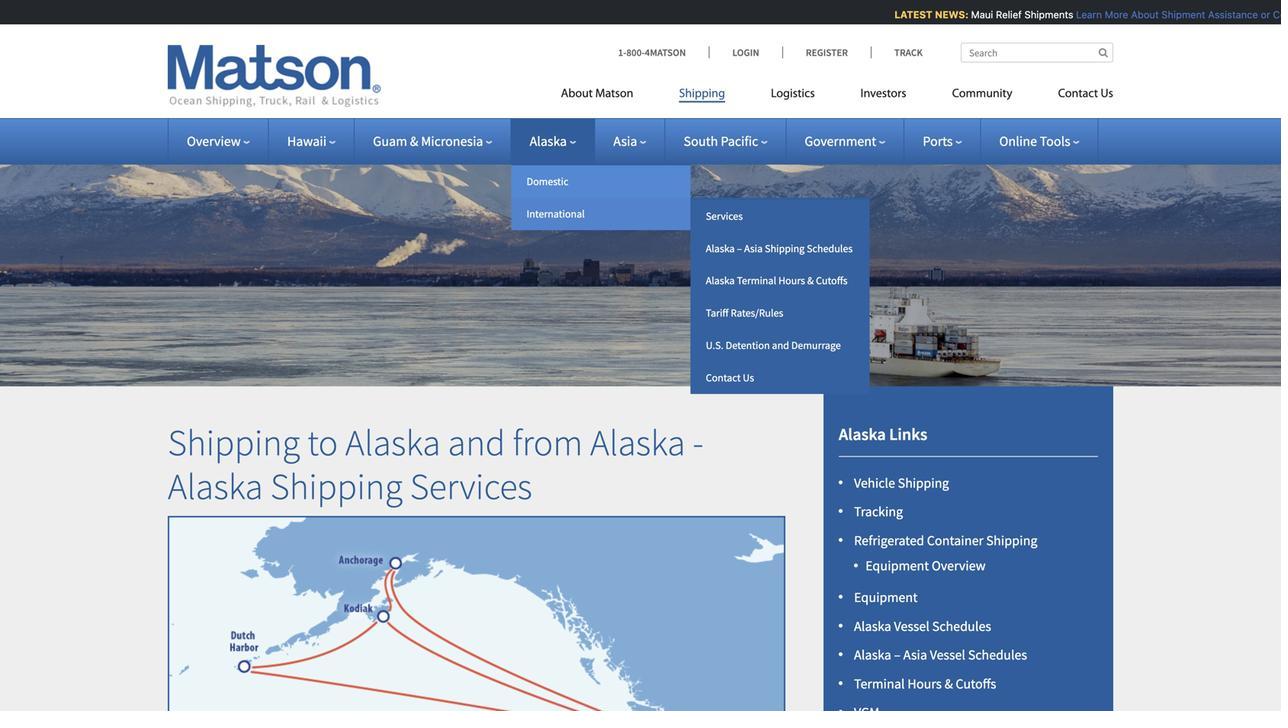Task type: vqa. For each thing, say whether or not it's contained in the screenshot.
deep
no



Task type: describe. For each thing, give the bounding box(es) containing it.
tariff rates/rules
[[706, 306, 784, 320]]

us for community
[[1101, 88, 1114, 100]]

contact for u.s. detention and demurrage
[[706, 371, 741, 385]]

hawaii
[[287, 133, 327, 150]]

learn
[[1073, 9, 1099, 20]]

guam
[[373, 133, 407, 150]]

alaska links
[[839, 424, 928, 445]]

matson
[[596, 88, 634, 100]]

guam & micronesia link
[[373, 133, 493, 150]]

services inside shipping to alaska and from alaska - alaska shipping services
[[410, 464, 532, 510]]

domestic link
[[512, 166, 691, 198]]

investors link
[[838, 80, 930, 112]]

u.s. detention and demurrage
[[706, 339, 841, 352]]

alaska for alaska – asia vessel schedules
[[854, 647, 892, 664]]

international
[[527, 207, 585, 221]]

– for shipping
[[737, 242, 742, 255]]

south pacific
[[684, 133, 759, 150]]

about matson link
[[561, 80, 657, 112]]

asia for alaska – asia vessel schedules
[[904, 647, 928, 664]]

links
[[890, 424, 928, 445]]

kodiak image
[[298, 531, 470, 703]]

shipping inside shipping link
[[679, 88, 725, 100]]

online tools
[[1000, 133, 1071, 150]]

online tools link
[[1000, 133, 1080, 150]]

dutch harbour image
[[157, 581, 329, 712]]

0 vertical spatial asia
[[614, 133, 637, 150]]

1 horizontal spatial vessel
[[930, 647, 966, 664]]

refrigerated container shipping
[[854, 532, 1038, 550]]

shipping to alaska and from alaska - alaska shipping services
[[168, 420, 704, 510]]

alaska – asia shipping schedules
[[706, 242, 853, 255]]

from
[[513, 420, 583, 466]]

equipment for equipment overview
[[866, 558, 929, 575]]

login
[[733, 46, 760, 59]]

to
[[307, 420, 338, 466]]

alaska terminal hours & cutoffs link
[[691, 265, 870, 297]]

equipment overview link
[[866, 558, 986, 575]]

1 vertical spatial &
[[808, 274, 814, 288]]

anchorage image
[[310, 478, 482, 650]]

1-800-4matson
[[618, 46, 686, 59]]

south
[[684, 133, 718, 150]]

contact for community
[[1059, 88, 1099, 100]]

asia link
[[614, 133, 647, 150]]

government
[[805, 133, 877, 150]]

assistance
[[1205, 9, 1255, 20]]

learn more about shipment assistance or co link
[[1073, 9, 1282, 20]]

alaska vessel schedules link
[[854, 618, 992, 635]]

shipping link
[[657, 80, 748, 112]]

u.s. detention and demurrage link
[[691, 330, 870, 362]]

track link
[[871, 46, 923, 59]]

top menu navigation
[[561, 80, 1114, 112]]

hours inside the alaska links section
[[908, 676, 942, 693]]

4matson
[[645, 46, 686, 59]]

1-
[[618, 46, 627, 59]]

u.s.
[[706, 339, 724, 352]]

or
[[1258, 9, 1268, 20]]

micronesia
[[421, 133, 483, 150]]

banner image
[[0, 140, 1282, 387]]

equipment overview
[[866, 558, 986, 575]]

search image
[[1099, 48, 1108, 58]]

– for vessel
[[894, 647, 901, 664]]

more
[[1102, 9, 1126, 20]]

track
[[895, 46, 923, 59]]

equipment for equipment link
[[854, 589, 918, 606]]

schedules for vessel
[[969, 647, 1028, 664]]

shipments
[[1022, 9, 1071, 20]]

logistics
[[771, 88, 815, 100]]

shipping inside alaska – asia shipping schedules link
[[765, 242, 805, 255]]

1 horizontal spatial about
[[1128, 9, 1156, 20]]

government link
[[805, 133, 886, 150]]

overview inside the alaska links section
[[932, 558, 986, 575]]

logistics link
[[748, 80, 838, 112]]

login link
[[709, 46, 783, 59]]

news:
[[932, 9, 966, 20]]

rates/rules
[[731, 306, 784, 320]]

ports
[[923, 133, 953, 150]]

alaska vessel schedules
[[854, 618, 992, 635]]

terminal hours & cutoffs
[[854, 676, 997, 693]]

latest news: maui relief shipments learn more about shipment assistance or co
[[892, 9, 1282, 20]]

equipment link
[[854, 589, 918, 606]]

alaska – asia vessel schedules
[[854, 647, 1028, 664]]

contact us link for community
[[1036, 80, 1114, 112]]

tracking link
[[854, 504, 903, 521]]

alaska for alaska – asia shipping schedules
[[706, 242, 735, 255]]

refrigerated container shipping link
[[854, 532, 1038, 550]]

register link
[[783, 46, 871, 59]]

services link
[[691, 200, 870, 233]]



Task type: locate. For each thing, give the bounding box(es) containing it.
about left matson on the left of page
[[561, 88, 593, 100]]

1 vertical spatial contact us link
[[691, 362, 870, 394]]

about
[[1128, 9, 1156, 20], [561, 88, 593, 100]]

contact us down search icon
[[1059, 88, 1114, 100]]

0 vertical spatial equipment
[[866, 558, 929, 575]]

vessel up terminal hours & cutoffs link
[[930, 647, 966, 664]]

0 vertical spatial contact us
[[1059, 88, 1114, 100]]

shipping
[[679, 88, 725, 100], [765, 242, 805, 255], [168, 420, 300, 466], [271, 464, 403, 510], [898, 475, 950, 492], [987, 532, 1038, 550]]

online
[[1000, 133, 1038, 150]]

about right the "more" at the right of page
[[1128, 9, 1156, 20]]

0 horizontal spatial overview
[[187, 133, 241, 150]]

1 horizontal spatial asia
[[744, 242, 763, 255]]

investors
[[861, 88, 907, 100]]

0 vertical spatial about
[[1128, 9, 1156, 20]]

None search field
[[961, 43, 1114, 63]]

1 vertical spatial us
[[743, 371, 754, 385]]

2 horizontal spatial asia
[[904, 647, 928, 664]]

0 horizontal spatial us
[[743, 371, 754, 385]]

contact us link up tools at the top of page
[[1036, 80, 1114, 112]]

register
[[806, 46, 848, 59]]

detention
[[726, 339, 770, 352]]

contact us link down u.s. detention and demurrage
[[691, 362, 870, 394]]

equipment down 'refrigerated'
[[866, 558, 929, 575]]

contact us for community
[[1059, 88, 1114, 100]]

shipment
[[1159, 9, 1203, 20]]

1 vertical spatial and
[[448, 420, 505, 466]]

vessel
[[894, 618, 930, 635], [930, 647, 966, 664]]

cutoffs down alaska – asia shipping schedules link
[[816, 274, 848, 288]]

us inside the top menu navigation
[[1101, 88, 1114, 100]]

alaska for alaska vessel schedules
[[854, 618, 892, 635]]

& down alaska – asia shipping schedules link
[[808, 274, 814, 288]]

alaska – asia vessel schedules link
[[854, 647, 1028, 664]]

1 vertical spatial contact us
[[706, 371, 754, 385]]

1 vertical spatial services
[[410, 464, 532, 510]]

0 horizontal spatial terminal
[[737, 274, 777, 288]]

0 horizontal spatial &
[[410, 133, 419, 150]]

– inside the alaska links section
[[894, 647, 901, 664]]

hours
[[779, 274, 805, 288], [908, 676, 942, 693]]

alaska – asia shipping schedules link
[[691, 233, 870, 265]]

asia inside the alaska links section
[[904, 647, 928, 664]]

2 horizontal spatial &
[[945, 676, 953, 693]]

0 vertical spatial overview
[[187, 133, 241, 150]]

2 vertical spatial &
[[945, 676, 953, 693]]

latest
[[892, 9, 930, 20]]

& right guam
[[410, 133, 419, 150]]

tools
[[1040, 133, 1071, 150]]

terminal down alaska – asia vessel schedules
[[854, 676, 905, 693]]

guam & micronesia
[[373, 133, 483, 150]]

1 horizontal spatial services
[[706, 209, 743, 223]]

2 vertical spatial asia
[[904, 647, 928, 664]]

community
[[953, 88, 1013, 100]]

1 horizontal spatial cutoffs
[[956, 676, 997, 693]]

& down alaska – asia vessel schedules
[[945, 676, 953, 693]]

1 vertical spatial contact
[[706, 371, 741, 385]]

1 horizontal spatial &
[[808, 274, 814, 288]]

0 horizontal spatial cutoffs
[[816, 274, 848, 288]]

terminal
[[737, 274, 777, 288], [854, 676, 905, 693]]

pacific
[[721, 133, 759, 150]]

ports link
[[923, 133, 962, 150]]

0 vertical spatial and
[[772, 339, 789, 352]]

1-800-4matson link
[[618, 46, 709, 59]]

terminal inside alaska terminal hours & cutoffs link
[[737, 274, 777, 288]]

-
[[693, 420, 704, 466]]

0 vertical spatial contact
[[1059, 88, 1099, 100]]

1 vertical spatial overview
[[932, 558, 986, 575]]

asia for alaska – asia shipping schedules
[[744, 242, 763, 255]]

schedules for shipping
[[807, 242, 853, 255]]

us down detention
[[743, 371, 754, 385]]

1 horizontal spatial overview
[[932, 558, 986, 575]]

us for u.s. detention and demurrage
[[743, 371, 754, 385]]

1 vertical spatial schedules
[[933, 618, 992, 635]]

demurrage
[[792, 339, 841, 352]]

vessel down equipment link
[[894, 618, 930, 635]]

0 vertical spatial cutoffs
[[816, 274, 848, 288]]

0 vertical spatial vessel
[[894, 618, 930, 635]]

asia up domestic link
[[614, 133, 637, 150]]

about matson
[[561, 88, 634, 100]]

0 horizontal spatial and
[[448, 420, 505, 466]]

contact inside the top menu navigation
[[1059, 88, 1099, 100]]

– up alaska terminal hours & cutoffs
[[737, 242, 742, 255]]

1 vertical spatial hours
[[908, 676, 942, 693]]

tariff rates/rules link
[[691, 297, 870, 330]]

services
[[706, 209, 743, 223], [410, 464, 532, 510]]

1 vertical spatial about
[[561, 88, 593, 100]]

tariff
[[706, 306, 729, 320]]

1 horizontal spatial and
[[772, 339, 789, 352]]

tracking
[[854, 504, 903, 521]]

contact up tools at the top of page
[[1059, 88, 1099, 100]]

Search search field
[[961, 43, 1114, 63]]

relief
[[993, 9, 1019, 20]]

equipment
[[866, 558, 929, 575], [854, 589, 918, 606]]

1 vertical spatial –
[[894, 647, 901, 664]]

terminal up the rates/rules
[[737, 274, 777, 288]]

and inside shipping to alaska and from alaska - alaska shipping services
[[448, 420, 505, 466]]

terminal inside the alaska links section
[[854, 676, 905, 693]]

overview
[[187, 133, 241, 150], [932, 558, 986, 575]]

maui
[[968, 9, 990, 20]]

co
[[1270, 9, 1282, 20]]

refrigerated
[[854, 532, 925, 550]]

1 horizontal spatial hours
[[908, 676, 942, 693]]

2 vertical spatial schedules
[[969, 647, 1028, 664]]

1 horizontal spatial us
[[1101, 88, 1114, 100]]

us down search icon
[[1101, 88, 1114, 100]]

0 vertical spatial &
[[410, 133, 419, 150]]

vehicle shipping link
[[854, 475, 950, 492]]

0 vertical spatial terminal
[[737, 274, 777, 288]]

1 vertical spatial vessel
[[930, 647, 966, 664]]

1 horizontal spatial contact us link
[[1036, 80, 1114, 112]]

800-
[[627, 46, 645, 59]]

1 horizontal spatial –
[[894, 647, 901, 664]]

contact us inside the top menu navigation
[[1059, 88, 1114, 100]]

community link
[[930, 80, 1036, 112]]

0 vertical spatial schedules
[[807, 242, 853, 255]]

alaska for alaska
[[530, 133, 567, 150]]

schedules
[[807, 242, 853, 255], [933, 618, 992, 635], [969, 647, 1028, 664]]

hours down alaska – asia vessel schedules
[[908, 676, 942, 693]]

cutoffs down 'alaska – asia vessel schedules' link on the bottom of the page
[[956, 676, 997, 693]]

vehicle
[[854, 475, 896, 492]]

vehicle shipping
[[854, 475, 950, 492]]

contact us link for u.s. detention and demurrage
[[691, 362, 870, 394]]

equipment up alaska vessel schedules link
[[854, 589, 918, 606]]

alaska
[[530, 133, 567, 150], [706, 242, 735, 255], [706, 274, 735, 288], [345, 420, 441, 466], [590, 420, 686, 466], [839, 424, 886, 445], [168, 464, 263, 510], [854, 618, 892, 635], [854, 647, 892, 664]]

alaska link
[[530, 133, 576, 150]]

asia up alaska terminal hours & cutoffs
[[744, 242, 763, 255]]

and left from
[[448, 420, 505, 466]]

0 vertical spatial –
[[737, 242, 742, 255]]

1 vertical spatial asia
[[744, 242, 763, 255]]

contact
[[1059, 88, 1099, 100], [706, 371, 741, 385]]

and down tariff rates/rules link at the right top of the page
[[772, 339, 789, 352]]

contact us link
[[1036, 80, 1114, 112], [691, 362, 870, 394]]

alaska terminal hours & cutoffs
[[706, 274, 848, 288]]

tacoma image
[[595, 664, 767, 712]]

alaska services image
[[168, 517, 786, 712]]

0 horizontal spatial contact us link
[[691, 362, 870, 394]]

contact down u.s.
[[706, 371, 741, 385]]

0 horizontal spatial –
[[737, 242, 742, 255]]

contact us down u.s.
[[706, 371, 754, 385]]

container
[[927, 532, 984, 550]]

hawaii link
[[287, 133, 336, 150]]

0 horizontal spatial vessel
[[894, 618, 930, 635]]

alaska links section
[[805, 387, 1133, 712]]

0 horizontal spatial contact
[[706, 371, 741, 385]]

0 horizontal spatial contact us
[[706, 371, 754, 385]]

overview link
[[187, 133, 250, 150]]

us
[[1101, 88, 1114, 100], [743, 371, 754, 385]]

– down alaska vessel schedules link
[[894, 647, 901, 664]]

1 vertical spatial equipment
[[854, 589, 918, 606]]

0 horizontal spatial services
[[410, 464, 532, 510]]

alaska for alaska terminal hours & cutoffs
[[706, 274, 735, 288]]

1 vertical spatial cutoffs
[[956, 676, 997, 693]]

1 horizontal spatial terminal
[[854, 676, 905, 693]]

0 vertical spatial services
[[706, 209, 743, 223]]

0 vertical spatial contact us link
[[1036, 80, 1114, 112]]

0 horizontal spatial about
[[561, 88, 593, 100]]

contact us for u.s. detention and demurrage
[[706, 371, 754, 385]]

1 horizontal spatial contact us
[[1059, 88, 1114, 100]]

terminal hours & cutoffs link
[[854, 676, 997, 693]]

0 vertical spatial us
[[1101, 88, 1114, 100]]

cutoffs
[[816, 274, 848, 288], [956, 676, 997, 693]]

domestic
[[527, 175, 569, 188]]

international link
[[512, 198, 691, 230]]

& inside the alaska links section
[[945, 676, 953, 693]]

hours down alaska – asia shipping schedules link
[[779, 274, 805, 288]]

blue matson logo with ocean, shipping, truck, rail and logistics written beneath it. image
[[168, 45, 381, 108]]

1 vertical spatial terminal
[[854, 676, 905, 693]]

cutoffs inside the alaska links section
[[956, 676, 997, 693]]

0 vertical spatial hours
[[779, 274, 805, 288]]

asia down alaska vessel schedules
[[904, 647, 928, 664]]

0 horizontal spatial hours
[[779, 274, 805, 288]]

alaska for alaska links
[[839, 424, 886, 445]]

0 horizontal spatial asia
[[614, 133, 637, 150]]

1 horizontal spatial contact
[[1059, 88, 1099, 100]]

south pacific link
[[684, 133, 768, 150]]

and
[[772, 339, 789, 352], [448, 420, 505, 466]]

about inside the top menu navigation
[[561, 88, 593, 100]]



